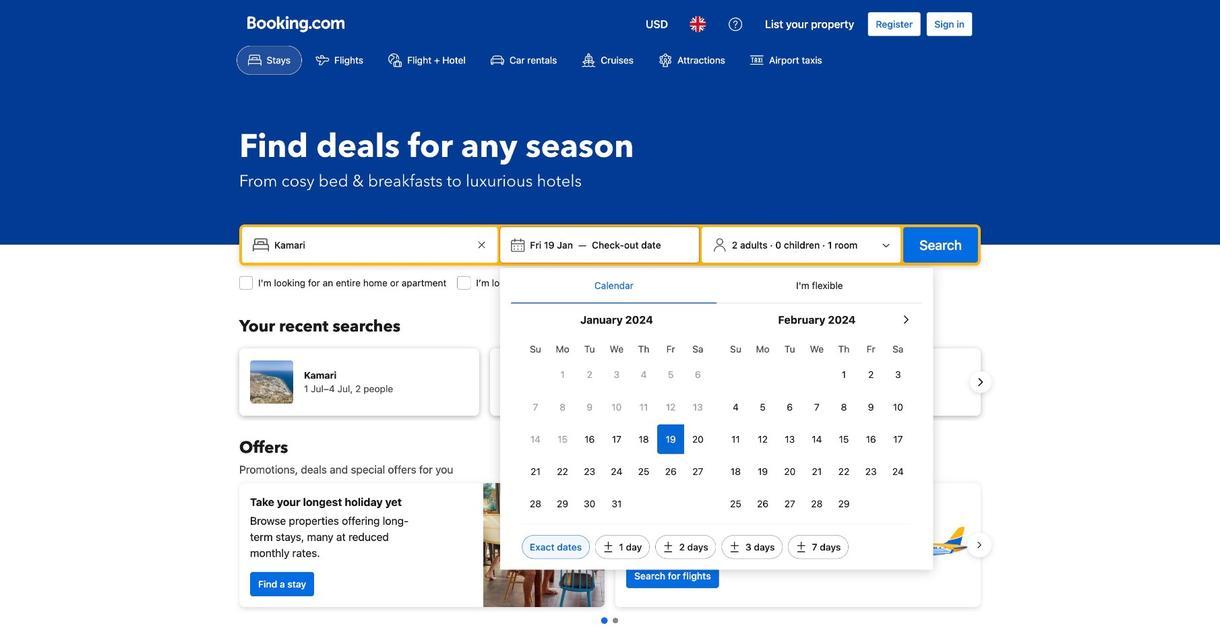 Task type: describe. For each thing, give the bounding box(es) containing it.
23 February 2024 checkbox
[[858, 457, 885, 487]]

20 January 2024 checkbox
[[684, 425, 711, 454]]

31 January 2024 checkbox
[[603, 489, 630, 519]]

fly away to your dream holiday image
[[876, 498, 970, 593]]

24 January 2024 checkbox
[[603, 457, 630, 487]]

19 January 2024 checkbox
[[657, 425, 684, 454]]

2 grid from the left
[[722, 336, 912, 519]]

30 January 2024 checkbox
[[576, 489, 603, 519]]

1 grid from the left
[[522, 336, 711, 519]]

27 February 2024 checkbox
[[776, 489, 803, 519]]

10 February 2024 checkbox
[[885, 392, 912, 422]]

27 January 2024 checkbox
[[684, 457, 711, 487]]

9 February 2024 checkbox
[[858, 392, 885, 422]]

1 region from the top
[[229, 343, 992, 421]]

11 February 2024 checkbox
[[722, 425, 749, 454]]

1 February 2024 checkbox
[[830, 360, 858, 390]]

14 February 2024 checkbox
[[803, 425, 830, 454]]

16 January 2024 checkbox
[[576, 425, 603, 454]]

5 January 2024 checkbox
[[657, 360, 684, 390]]

4 January 2024 checkbox
[[630, 360, 657, 390]]

28 January 2024 checkbox
[[522, 489, 549, 519]]

24 February 2024 checkbox
[[885, 457, 912, 487]]

23 January 2024 checkbox
[[576, 457, 603, 487]]

19 February 2024 checkbox
[[749, 457, 776, 487]]

cell inside grid
[[657, 422, 684, 454]]

21 January 2024 checkbox
[[522, 457, 549, 487]]

18 February 2024 checkbox
[[722, 457, 749, 487]]

booking.com image
[[247, 16, 344, 32]]

18 January 2024 checkbox
[[630, 425, 657, 454]]

take your longest holiday yet image
[[483, 483, 605, 607]]

9 January 2024 checkbox
[[576, 392, 603, 422]]



Task type: locate. For each thing, give the bounding box(es) containing it.
10 January 2024 checkbox
[[603, 392, 630, 422]]

0 horizontal spatial grid
[[522, 336, 711, 519]]

3 February 2024 checkbox
[[885, 360, 912, 390]]

29 February 2024 checkbox
[[830, 489, 858, 519]]

2 February 2024 checkbox
[[858, 360, 885, 390]]

22 January 2024 checkbox
[[549, 457, 576, 487]]

15 January 2024 checkbox
[[549, 425, 576, 454]]

2 January 2024 checkbox
[[576, 360, 603, 390]]

2 region from the top
[[229, 478, 992, 613]]

grid
[[522, 336, 711, 519], [722, 336, 912, 519]]

6 February 2024 checkbox
[[776, 392, 803, 422]]

cell
[[657, 422, 684, 454]]

1 January 2024 checkbox
[[549, 360, 576, 390]]

8 February 2024 checkbox
[[830, 392, 858, 422]]

progress bar
[[601, 618, 618, 624]]

14 January 2024 checkbox
[[522, 425, 549, 454]]

21 February 2024 checkbox
[[803, 457, 830, 487]]

tab list
[[511, 268, 922, 304]]

17 February 2024 checkbox
[[885, 425, 912, 454]]

26 January 2024 checkbox
[[657, 457, 684, 487]]

7 January 2024 checkbox
[[522, 392, 549, 422]]

1 vertical spatial region
[[229, 478, 992, 613]]

Where are you going? field
[[269, 233, 474, 257]]

1 horizontal spatial grid
[[722, 336, 912, 519]]

next image
[[973, 374, 989, 390]]

13 January 2024 checkbox
[[684, 392, 711, 422]]

8 January 2024 checkbox
[[549, 392, 576, 422]]

26 February 2024 checkbox
[[749, 489, 776, 519]]

16 February 2024 checkbox
[[858, 425, 885, 454]]

22 February 2024 checkbox
[[830, 457, 858, 487]]

13 February 2024 checkbox
[[776, 425, 803, 454]]

15 February 2024 checkbox
[[830, 425, 858, 454]]

6 January 2024 checkbox
[[684, 360, 711, 390]]

5 February 2024 checkbox
[[749, 392, 776, 422]]

28 February 2024 checkbox
[[803, 489, 830, 519]]

29 January 2024 checkbox
[[549, 489, 576, 519]]

12 January 2024 checkbox
[[657, 392, 684, 422]]

region
[[229, 343, 992, 421], [229, 478, 992, 613]]

0 vertical spatial region
[[229, 343, 992, 421]]

7 February 2024 checkbox
[[803, 392, 830, 422]]

4 February 2024 checkbox
[[722, 392, 749, 422]]

12 February 2024 checkbox
[[749, 425, 776, 454]]

20 February 2024 checkbox
[[776, 457, 803, 487]]

11 January 2024 checkbox
[[630, 392, 657, 422]]

3 January 2024 checkbox
[[603, 360, 630, 390]]

17 January 2024 checkbox
[[603, 425, 630, 454]]

25 January 2024 checkbox
[[630, 457, 657, 487]]

25 February 2024 checkbox
[[722, 489, 749, 519]]



Task type: vqa. For each thing, say whether or not it's contained in the screenshot.
21 February 2024 checkbox at right bottom
yes



